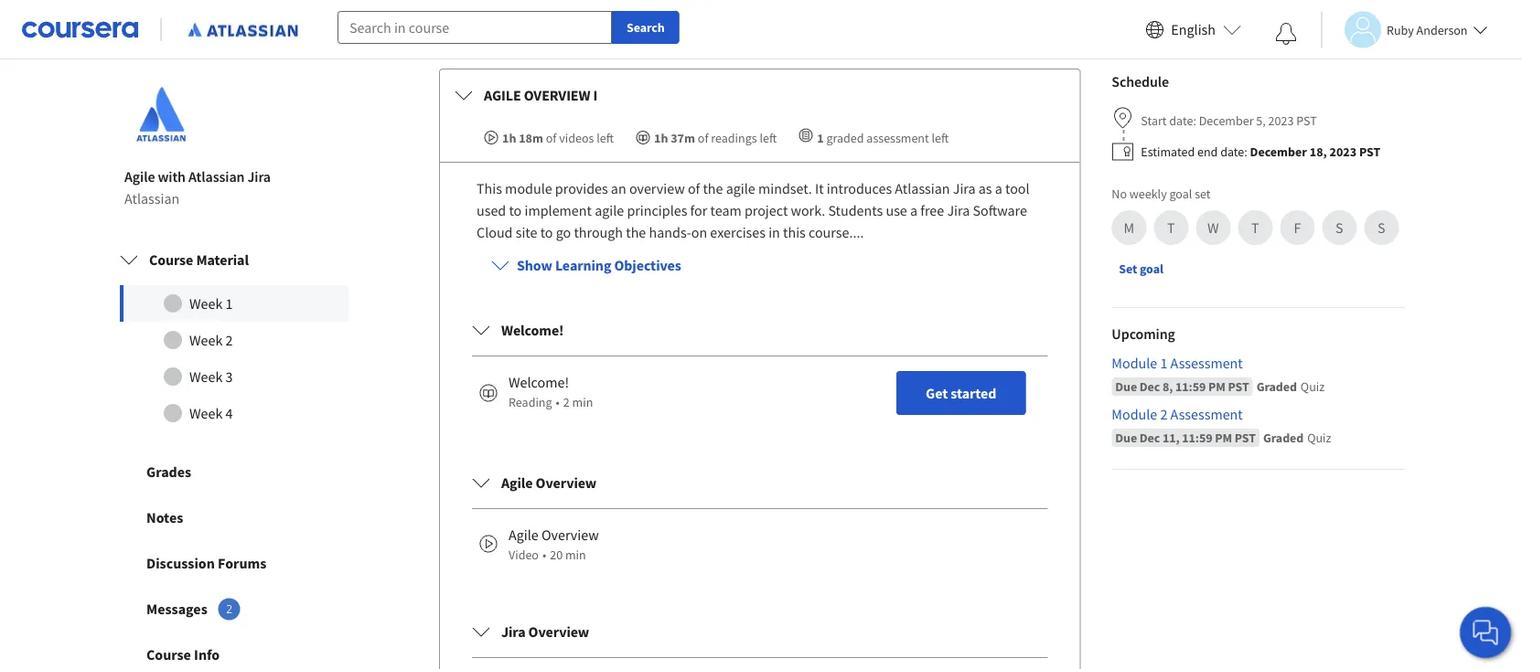 Task type: vqa. For each thing, say whether or not it's contained in the screenshot.
Discussion
yes



Task type: locate. For each thing, give the bounding box(es) containing it.
overview for jira overview
[[528, 623, 589, 641]]

0 vertical spatial pm
[[1208, 378, 1226, 395]]

11,
[[1163, 430, 1180, 446]]

overview up agile overview video • 20 min
[[536, 473, 597, 492]]

s left sunday element
[[1336, 218, 1343, 236]]

hands-
[[649, 223, 691, 241]]

pst
[[1296, 112, 1317, 128], [1359, 143, 1381, 160], [1228, 378, 1249, 395], [1235, 430, 1256, 446]]

0 horizontal spatial s
[[1336, 218, 1343, 236]]

dec inside module 1 assessment due dec 8, 11:59 pm pst graded quiz
[[1140, 378, 1160, 395]]

agile down 'an'
[[595, 201, 624, 219]]

2 horizontal spatial 1
[[1160, 354, 1168, 372]]

1 for module 1 assessment due dec 8, 11:59 pm pst graded quiz
[[1160, 354, 1168, 372]]

0 horizontal spatial a
[[910, 201, 918, 219]]

11:59 inside module 2 assessment due dec 11, 11:59 pm pst graded quiz
[[1182, 430, 1213, 446]]

atlassian up free
[[895, 179, 950, 197]]

estimated
[[1141, 143, 1195, 160]]

1 vertical spatial •
[[542, 547, 546, 563]]

t left f
[[1251, 218, 1259, 236]]

1 inside week 1 link
[[226, 294, 233, 312]]

pm inside module 2 assessment due dec 11, 11:59 pm pst graded quiz
[[1215, 430, 1232, 446]]

0 vertical spatial graded
[[1257, 378, 1297, 395]]

forums
[[218, 554, 266, 572]]

0 vertical spatial to
[[509, 201, 522, 219]]

week up 'week 2'
[[189, 294, 223, 312]]

a right the as
[[995, 179, 1002, 197]]

graded down module 1 assessment link
[[1257, 378, 1297, 395]]

agile inside agile overview video • 20 min
[[509, 526, 539, 544]]

principles
[[627, 201, 687, 219]]

quiz for module 1 assessment
[[1301, 378, 1325, 395]]

0 vertical spatial course
[[149, 250, 193, 269]]

tool
[[1005, 179, 1030, 197]]

1 dec from the top
[[1140, 378, 1160, 395]]

0 vertical spatial due
[[1115, 378, 1137, 395]]

tuesday element
[[1156, 212, 1187, 243]]

left for 1h 37m of readings left
[[760, 129, 777, 145]]

of right 18m
[[546, 129, 557, 145]]

show notifications image
[[1275, 23, 1297, 45]]

t inside "element"
[[1167, 218, 1175, 236]]

to left go
[[540, 223, 553, 241]]

provides
[[555, 179, 608, 197]]

0 horizontal spatial left
[[597, 129, 614, 145]]

0 vertical spatial min
[[572, 394, 593, 410]]

module inside module 2 assessment due dec 11, 11:59 pm pst graded quiz
[[1112, 405, 1157, 423]]

english
[[1171, 21, 1216, 39]]

s right 'saturday' element in the right of the page
[[1378, 218, 1385, 236]]

2 horizontal spatial left
[[932, 129, 949, 145]]

the up team
[[703, 179, 723, 197]]

quiz inside module 2 assessment due dec 11, 11:59 pm pst graded quiz
[[1307, 430, 1331, 446]]

Search in course text field
[[338, 11, 612, 44]]

dec left the 11, at the right of page
[[1140, 430, 1160, 446]]

help center image
[[1475, 622, 1497, 644]]

0 horizontal spatial to
[[509, 201, 522, 219]]

welcome! inside welcome! reading • 2 min
[[509, 373, 569, 391]]

atlassian down with
[[124, 189, 179, 207]]

quiz down module 2 assessment link
[[1307, 430, 1331, 446]]

1 horizontal spatial t
[[1251, 218, 1259, 236]]

1 horizontal spatial 1h
[[654, 129, 668, 145]]

2 right reading
[[563, 394, 570, 410]]

• left 20
[[542, 547, 546, 563]]

coursera image
[[22, 15, 138, 44]]

agile up team
[[726, 179, 755, 197]]

2 module from the top
[[1112, 405, 1157, 423]]

an
[[611, 179, 626, 197]]

1 left graded on the top right of page
[[817, 129, 824, 145]]

1 assessment from the top
[[1170, 354, 1243, 372]]

1 vertical spatial pm
[[1215, 430, 1232, 446]]

atlassian right with
[[188, 167, 245, 185]]

project
[[745, 201, 788, 219]]

1 horizontal spatial left
[[760, 129, 777, 145]]

graded down module 2 assessment link
[[1263, 430, 1304, 446]]

0 vertical spatial dec
[[1140, 378, 1160, 395]]

pst right 18,
[[1359, 143, 1381, 160]]

agile left with
[[124, 167, 155, 185]]

1 horizontal spatial the
[[703, 179, 723, 197]]

0 horizontal spatial the
[[626, 223, 646, 241]]

overview inside agile overview video • 20 min
[[541, 526, 599, 544]]

0 vertical spatial •
[[556, 394, 560, 410]]

info
[[194, 645, 220, 664]]

the
[[703, 179, 723, 197], [626, 223, 646, 241]]

0 vertical spatial agile
[[124, 167, 155, 185]]

wednesday element
[[1198, 212, 1229, 243]]

implement
[[525, 201, 592, 219]]

atlassian image
[[124, 77, 198, 151]]

1 left from the left
[[597, 129, 614, 145]]

0 vertical spatial agile
[[726, 179, 755, 197]]

2 assessment from the top
[[1170, 405, 1243, 423]]

software
[[973, 201, 1027, 219]]

jira up course material dropdown button
[[247, 167, 271, 185]]

jira overview button
[[457, 606, 1062, 657]]

1 vertical spatial graded
[[1263, 430, 1304, 446]]

pst down module 1 assessment link
[[1228, 378, 1249, 395]]

grades
[[146, 462, 191, 481]]

• right reading
[[556, 394, 560, 410]]

dec for 1
[[1140, 378, 1160, 395]]

left right assessment
[[932, 129, 949, 145]]

site
[[516, 223, 537, 241]]

week inside week 4 link
[[189, 404, 223, 422]]

1 vertical spatial date:
[[1220, 143, 1247, 160]]

a right use
[[910, 201, 918, 219]]

1 vertical spatial 11:59
[[1182, 430, 1213, 446]]

overview up 20
[[541, 526, 599, 544]]

1 vertical spatial due
[[1115, 430, 1137, 446]]

saturday element
[[1324, 212, 1355, 243]]

0 vertical spatial quiz
[[1301, 378, 1325, 395]]

0 vertical spatial 11:59
[[1175, 378, 1206, 395]]

2 horizontal spatial atlassian
[[895, 179, 950, 197]]

december down 5,
[[1250, 143, 1307, 160]]

2 1h from the left
[[654, 129, 668, 145]]

welcome! up reading
[[509, 373, 569, 391]]

1 horizontal spatial to
[[540, 223, 553, 241]]

1 vertical spatial december
[[1250, 143, 1307, 160]]

jira down video
[[501, 623, 526, 641]]

1 vertical spatial module
[[1112, 405, 1157, 423]]

to right used
[[509, 201, 522, 219]]

quiz inside module 1 assessment due dec 8, 11:59 pm pst graded quiz
[[1301, 378, 1325, 395]]

grades link
[[102, 449, 366, 494]]

of up for
[[688, 179, 700, 197]]

2 vertical spatial agile
[[509, 526, 539, 544]]

2 up 3
[[226, 331, 233, 349]]

overview down 20
[[528, 623, 589, 641]]

2 week from the top
[[189, 331, 223, 349]]

1 graded assessment left
[[817, 129, 949, 145]]

2023 right 18,
[[1330, 143, 1357, 160]]

1h left 37m
[[654, 129, 668, 145]]

s
[[1336, 218, 1343, 236], [1378, 218, 1385, 236]]

module 1 assessment link
[[1112, 352, 1405, 374]]

0 vertical spatial date:
[[1169, 112, 1196, 128]]

18,
[[1310, 143, 1327, 160]]

left right videos
[[597, 129, 614, 145]]

dec left 8,
[[1140, 378, 1160, 395]]

graded for module 2 assessment
[[1263, 430, 1304, 446]]

graded inside module 1 assessment due dec 8, 11:59 pm pst graded quiz
[[1257, 378, 1297, 395]]

1 vertical spatial agile
[[595, 201, 624, 219]]

0 vertical spatial 1
[[817, 129, 824, 145]]

1 inside module 1 assessment due dec 8, 11:59 pm pst graded quiz
[[1160, 354, 1168, 372]]

of right 37m
[[698, 129, 708, 145]]

agile inside agile with atlassian jira atlassian
[[124, 167, 155, 185]]

min right reading
[[572, 394, 593, 410]]

0 horizontal spatial 1h
[[502, 129, 516, 145]]

2 vertical spatial overview
[[528, 623, 589, 641]]

1 vertical spatial 1
[[226, 294, 233, 312]]

assessment for module 1 assessment
[[1170, 354, 1243, 372]]

to
[[509, 201, 522, 219], [540, 223, 553, 241]]

dec inside module 2 assessment due dec 11, 11:59 pm pst graded quiz
[[1140, 430, 1160, 446]]

3 week from the top
[[189, 367, 223, 386]]

4 week from the top
[[189, 404, 223, 422]]

s for sunday element
[[1378, 218, 1385, 236]]

started
[[951, 384, 996, 402]]

week down week 1 at the left top
[[189, 331, 223, 349]]

quiz down module 1 assessment link
[[1301, 378, 1325, 395]]

1 horizontal spatial goal
[[1169, 185, 1192, 202]]

2 left from the left
[[760, 129, 777, 145]]

on
[[691, 223, 707, 241]]

0 horizontal spatial 2023
[[1268, 112, 1294, 128]]

assessment inside module 1 assessment due dec 8, 11:59 pm pst graded quiz
[[1170, 354, 1243, 372]]

welcome! up welcome! reading • 2 min
[[501, 321, 564, 339]]

assessment up 8,
[[1170, 354, 1243, 372]]

agile inside "dropdown button"
[[501, 473, 533, 492]]

w
[[1207, 218, 1219, 236]]

1
[[817, 129, 824, 145], [226, 294, 233, 312], [1160, 354, 1168, 372]]

1 vertical spatial 2023
[[1330, 143, 1357, 160]]

t down no weekly goal set
[[1167, 218, 1175, 236]]

1 vertical spatial min
[[565, 547, 586, 563]]

agile
[[726, 179, 755, 197], [595, 201, 624, 219]]

course info link
[[102, 632, 366, 670]]

11:59 for 1
[[1175, 378, 1206, 395]]

2 up the 11, at the right of page
[[1160, 405, 1168, 423]]

0 vertical spatial the
[[703, 179, 723, 197]]

t for tuesday "element"
[[1167, 218, 1175, 236]]

assessment down module 1 assessment due dec 8, 11:59 pm pst graded quiz
[[1170, 405, 1243, 423]]

week inside week 1 link
[[189, 294, 223, 312]]

show learning objectives button
[[477, 243, 696, 287]]

due left the 11, at the right of page
[[1115, 430, 1137, 446]]

messages
[[146, 600, 207, 618]]

1 vertical spatial overview
[[541, 526, 599, 544]]

1 up 8,
[[1160, 354, 1168, 372]]

goal left set in the right of the page
[[1169, 185, 1192, 202]]

1 vertical spatial assessment
[[1170, 405, 1243, 423]]

week
[[189, 294, 223, 312], [189, 331, 223, 349], [189, 367, 223, 386], [189, 404, 223, 422]]

graded inside module 2 assessment due dec 11, 11:59 pm pst graded quiz
[[1263, 430, 1304, 446]]

1 up week 2 link
[[226, 294, 233, 312]]

week 3
[[189, 367, 233, 386]]

11:59 right the 11, at the right of page
[[1182, 430, 1213, 446]]

mindset.
[[758, 179, 812, 197]]

week 2
[[189, 331, 233, 349]]

due inside module 2 assessment due dec 11, 11:59 pm pst graded quiz
[[1115, 430, 1137, 446]]

due inside module 1 assessment due dec 8, 11:59 pm pst graded quiz
[[1115, 378, 1137, 395]]

t for "thursday" element
[[1251, 218, 1259, 236]]

module inside module 1 assessment due dec 8, 11:59 pm pst graded quiz
[[1112, 354, 1157, 372]]

course inside dropdown button
[[149, 250, 193, 269]]

week inside week 2 link
[[189, 331, 223, 349]]

1 week from the top
[[189, 294, 223, 312]]

date: right end
[[1220, 143, 1247, 160]]

agile up agile overview video • 20 min
[[501, 473, 533, 492]]

11:59 right 8,
[[1175, 378, 1206, 395]]

module 2 assessment link
[[1112, 403, 1405, 425]]

goal right set on the top right of page
[[1140, 260, 1163, 277]]

pm down module 2 assessment link
[[1215, 430, 1232, 446]]

students
[[828, 201, 883, 219]]

course material
[[149, 250, 249, 269]]

friday element
[[1282, 212, 1313, 243]]

2 s from the left
[[1378, 218, 1385, 236]]

1 1h from the left
[[502, 129, 516, 145]]

1 vertical spatial welcome!
[[509, 373, 569, 391]]

1 vertical spatial quiz
[[1307, 430, 1331, 446]]

1h for 1h 37m of readings left
[[654, 129, 668, 145]]

module 2 assessment due dec 11, 11:59 pm pst graded quiz
[[1112, 405, 1331, 446]]

agile for agile with atlassian jira atlassian
[[124, 167, 155, 185]]

get
[[926, 384, 948, 402]]

0 horizontal spatial •
[[542, 547, 546, 563]]

agile up video
[[509, 526, 539, 544]]

1 horizontal spatial 1
[[817, 129, 824, 145]]

1h left 18m
[[502, 129, 516, 145]]

week inside week 3 link
[[189, 367, 223, 386]]

get started
[[926, 384, 996, 402]]

agile overview i
[[484, 86, 598, 104]]

jira left the as
[[953, 179, 976, 197]]

min right 20
[[565, 547, 586, 563]]

the down principles
[[626, 223, 646, 241]]

course left info
[[146, 645, 191, 664]]

0 horizontal spatial atlassian
[[124, 189, 179, 207]]

0 vertical spatial assessment
[[1170, 354, 1243, 372]]

date: right the start
[[1169, 112, 1196, 128]]

0 horizontal spatial 1
[[226, 294, 233, 312]]

1 vertical spatial dec
[[1140, 430, 1160, 446]]

search
[[627, 19, 665, 36]]

1 horizontal spatial •
[[556, 394, 560, 410]]

2 t from the left
[[1251, 218, 1259, 236]]

pm up module 2 assessment due dec 11, 11:59 pm pst graded quiz at the bottom of the page
[[1208, 378, 1226, 395]]

2 due from the top
[[1115, 430, 1137, 446]]

course left material
[[149, 250, 193, 269]]

go
[[556, 223, 571, 241]]

1 horizontal spatial a
[[995, 179, 1002, 197]]

in
[[769, 223, 780, 241]]

1 vertical spatial agile
[[501, 473, 533, 492]]

week left 4
[[189, 404, 223, 422]]

this module provides an overview of the agile mindset. it introduces atlassian jira as a tool used to implement agile principles for team project work. students use a free jira software cloud site to go through the hands-on exercises in this course....
[[477, 179, 1030, 241]]

1 horizontal spatial s
[[1378, 218, 1385, 236]]

1 t from the left
[[1167, 218, 1175, 236]]

atlassian inside this module provides an overview of the agile mindset. it introduces atlassian jira as a tool used to implement agile principles for team project work. students use a free jira software cloud site to go through the hands-on exercises in this course....
[[895, 179, 950, 197]]

week left 3
[[189, 367, 223, 386]]

use
[[886, 201, 907, 219]]

december left 5,
[[1199, 112, 1254, 128]]

welcome! for welcome! reading • 2 min
[[509, 373, 569, 391]]

due
[[1115, 378, 1137, 395], [1115, 430, 1137, 446]]

english button
[[1138, 0, 1249, 59]]

0 vertical spatial overview
[[536, 473, 597, 492]]

0 horizontal spatial date:
[[1169, 112, 1196, 128]]

course for course material
[[149, 250, 193, 269]]

overview inside "dropdown button"
[[536, 473, 597, 492]]

due for module 2 assessment
[[1115, 430, 1137, 446]]

it
[[815, 179, 824, 197]]

reading
[[509, 394, 552, 410]]

due left 8,
[[1115, 378, 1137, 395]]

assessment inside module 2 assessment due dec 11, 11:59 pm pst graded quiz
[[1170, 405, 1243, 423]]

11:59 inside module 1 assessment due dec 8, 11:59 pm pst graded quiz
[[1175, 378, 1206, 395]]

pst down module 2 assessment link
[[1235, 430, 1256, 446]]

pm inside module 1 assessment due dec 8, 11:59 pm pst graded quiz
[[1208, 378, 1226, 395]]

welcome! inside dropdown button
[[501, 321, 564, 339]]

1 s from the left
[[1336, 218, 1343, 236]]

0 horizontal spatial t
[[1167, 218, 1175, 236]]

agile for agile overview video • 20 min
[[509, 526, 539, 544]]

quiz for module 2 assessment
[[1307, 430, 1331, 446]]

0 vertical spatial module
[[1112, 354, 1157, 372]]

2023 right 5,
[[1268, 112, 1294, 128]]

pst inside module 2 assessment due dec 11, 11:59 pm pst graded quiz
[[1235, 430, 1256, 446]]

1 vertical spatial a
[[910, 201, 918, 219]]

2 inside welcome! reading • 2 min
[[563, 394, 570, 410]]

date:
[[1169, 112, 1196, 128], [1220, 143, 1247, 160]]

1 vertical spatial course
[[146, 645, 191, 664]]

overview inside dropdown button
[[528, 623, 589, 641]]

0 horizontal spatial goal
[[1140, 260, 1163, 277]]

module for module 1 assessment
[[1112, 354, 1157, 372]]

37m
[[671, 129, 695, 145]]

t
[[1167, 218, 1175, 236], [1251, 218, 1259, 236]]

1 vertical spatial goal
[[1140, 260, 1163, 277]]

jira
[[247, 167, 271, 185], [953, 179, 976, 197], [947, 201, 970, 219], [501, 623, 526, 641]]

1 due from the top
[[1115, 378, 1137, 395]]

left right readings
[[760, 129, 777, 145]]

0 vertical spatial welcome!
[[501, 321, 564, 339]]

of
[[546, 129, 557, 145], [698, 129, 708, 145], [688, 179, 700, 197]]

show learning objectives
[[517, 256, 681, 274]]

of for 1h 18m
[[546, 129, 557, 145]]

agile
[[484, 86, 521, 104]]

2 vertical spatial 1
[[1160, 354, 1168, 372]]

no
[[1112, 185, 1127, 202]]

discussion
[[146, 554, 215, 572]]

used
[[477, 201, 506, 219]]

week for week 3
[[189, 367, 223, 386]]

anderson
[[1417, 21, 1468, 38]]

11:59
[[1175, 378, 1206, 395], [1182, 430, 1213, 446]]

1 module from the top
[[1112, 354, 1157, 372]]

2 dec from the top
[[1140, 430, 1160, 446]]

3 left from the left
[[932, 129, 949, 145]]

assessment
[[1170, 354, 1243, 372], [1170, 405, 1243, 423]]



Task type: describe. For each thing, give the bounding box(es) containing it.
min inside agile overview video • 20 min
[[565, 547, 586, 563]]

week for week 2
[[189, 331, 223, 349]]

1h 18m of videos left
[[502, 129, 614, 145]]

graded for module 1 assessment
[[1257, 378, 1297, 395]]

overview
[[629, 179, 685, 197]]

as
[[979, 179, 992, 197]]

monday element
[[1114, 212, 1145, 243]]

week 3 link
[[120, 358, 349, 395]]

s for 'saturday' element in the right of the page
[[1336, 218, 1343, 236]]

goal inside set goal button
[[1140, 260, 1163, 277]]

pm for module 2 assessment
[[1215, 430, 1232, 446]]

m
[[1124, 218, 1134, 236]]

week 4
[[189, 404, 233, 422]]

8,
[[1163, 378, 1173, 395]]

set goal
[[1119, 260, 1163, 277]]

module 1 assessment due dec 8, 11:59 pm pst graded quiz
[[1112, 354, 1325, 395]]

estimated end date: december 18, 2023 pst
[[1141, 143, 1381, 160]]

3
[[226, 367, 233, 386]]

video
[[509, 547, 539, 563]]

dec for 2
[[1140, 430, 1160, 446]]

course for course info
[[146, 645, 191, 664]]

11:59 for 2
[[1182, 430, 1213, 446]]

week for week 1
[[189, 294, 223, 312]]

introduces
[[827, 179, 892, 197]]

assessment
[[867, 129, 929, 145]]

learning
[[555, 256, 611, 274]]

agile overview button
[[457, 457, 1062, 508]]

agile for agile overview
[[501, 473, 533, 492]]

upcoming
[[1112, 324, 1175, 343]]

week 2 link
[[120, 322, 349, 358]]

welcome! for welcome!
[[501, 321, 564, 339]]

assessment for module 2 assessment
[[1170, 405, 1243, 423]]

1 horizontal spatial agile
[[726, 179, 755, 197]]

1 vertical spatial the
[[626, 223, 646, 241]]

readings
[[711, 129, 757, 145]]

1 horizontal spatial 2023
[[1330, 143, 1357, 160]]

of for 1h 37m
[[698, 129, 708, 145]]

week 4 link
[[120, 395, 349, 431]]

i
[[593, 86, 598, 104]]

• inside welcome! reading • 2 min
[[556, 394, 560, 410]]

search button
[[612, 11, 679, 44]]

welcome! button
[[457, 304, 1062, 355]]

get started button
[[897, 371, 1026, 415]]

0 vertical spatial december
[[1199, 112, 1254, 128]]

min inside welcome! reading • 2 min
[[572, 394, 593, 410]]

welcome! reading • 2 min
[[509, 373, 593, 410]]

show
[[517, 256, 552, 274]]

5,
[[1256, 112, 1266, 128]]

18m
[[519, 129, 543, 145]]

for
[[690, 201, 707, 219]]

sunday element
[[1366, 212, 1397, 243]]

agile overview i button
[[440, 69, 1080, 120]]

videos
[[559, 129, 594, 145]]

team
[[710, 201, 742, 219]]

schedule
[[1112, 72, 1169, 90]]

pm for module 1 assessment
[[1208, 378, 1226, 395]]

4
[[226, 404, 233, 422]]

notes link
[[102, 494, 366, 540]]

discussion forums
[[146, 554, 266, 572]]

set
[[1119, 260, 1137, 277]]

with
[[158, 167, 186, 185]]

20
[[550, 547, 563, 563]]

week for week 4
[[189, 404, 223, 422]]

overview for agile overview video • 20 min
[[541, 526, 599, 544]]

start
[[1141, 112, 1167, 128]]

left for 1h 18m of videos left
[[597, 129, 614, 145]]

module
[[505, 179, 552, 197]]

start date: december 5, 2023 pst
[[1141, 112, 1317, 128]]

f
[[1294, 218, 1301, 236]]

module for module 2 assessment
[[1112, 405, 1157, 423]]

due for module 1 assessment
[[1115, 378, 1137, 395]]

thursday element
[[1240, 212, 1271, 243]]

2 inside module 2 assessment due dec 11, 11:59 pm pst graded quiz
[[1160, 405, 1168, 423]]

ruby
[[1387, 21, 1414, 38]]

2 up course info link
[[226, 601, 232, 617]]

jira overview
[[501, 623, 589, 641]]

set goal button
[[1112, 252, 1171, 285]]

no weekly goal set
[[1112, 185, 1211, 202]]

this
[[783, 223, 806, 241]]

chat with us image
[[1471, 618, 1500, 648]]

0 vertical spatial goal
[[1169, 185, 1192, 202]]

1h for 1h 18m of videos left
[[502, 129, 516, 145]]

overview for agile overview
[[536, 473, 597, 492]]

free
[[920, 201, 944, 219]]

notes
[[146, 508, 183, 526]]

of inside this module provides an overview of the agile mindset. it introduces atlassian jira as a tool used to implement agile principles for team project work. students use a free jira software cloud site to go through the hands-on exercises in this course....
[[688, 179, 700, 197]]

material
[[196, 250, 249, 269]]

jira inside dropdown button
[[501, 623, 526, 641]]

ruby anderson button
[[1321, 11, 1488, 48]]

1 horizontal spatial atlassian
[[188, 167, 245, 185]]

agile with atlassian jira atlassian
[[124, 167, 271, 207]]

0 vertical spatial 2023
[[1268, 112, 1294, 128]]

discussion forums link
[[102, 540, 366, 586]]

jira inside agile with atlassian jira atlassian
[[247, 167, 271, 185]]

objectives
[[614, 256, 681, 274]]

1h 37m of readings left
[[654, 129, 777, 145]]

1 vertical spatial to
[[540, 223, 553, 241]]

this
[[477, 179, 502, 197]]

set
[[1195, 185, 1211, 202]]

pst up 18,
[[1296, 112, 1317, 128]]

course material button
[[105, 234, 363, 285]]

week 1 link
[[120, 285, 349, 322]]

jira right free
[[947, 201, 970, 219]]

course....
[[809, 223, 864, 241]]

1 horizontal spatial date:
[[1220, 143, 1247, 160]]

1 for week 1
[[226, 294, 233, 312]]

end
[[1197, 143, 1218, 160]]

weekly
[[1129, 185, 1167, 202]]

course info
[[146, 645, 220, 664]]

agile overview video • 20 min
[[509, 526, 599, 563]]

jira overview region
[[457, 657, 1062, 670]]

• inside agile overview video • 20 min
[[542, 547, 546, 563]]

0 horizontal spatial agile
[[595, 201, 624, 219]]

0 vertical spatial a
[[995, 179, 1002, 197]]

agile overview
[[501, 473, 597, 492]]

pst inside module 1 assessment due dec 8, 11:59 pm pst graded quiz
[[1228, 378, 1249, 395]]



